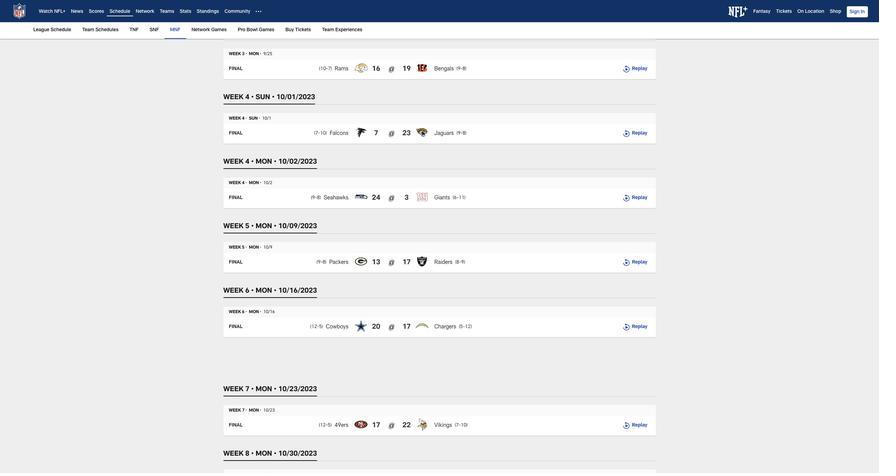 Task type: describe. For each thing, give the bounding box(es) containing it.
teams
[[160, 9, 174, 14]]

• up week 7 · mon · 10/23 at the bottom of the page
[[251, 386, 254, 393]]

(10-
[[319, 67, 328, 72]]

13
[[372, 259, 381, 266]]

• right 8 on the bottom left of page
[[251, 451, 254, 458]]

news
[[71, 9, 83, 14]]

10/02/2023
[[279, 159, 317, 166]]

• left 10/09/2023
[[274, 223, 277, 230]]

news link
[[71, 9, 83, 14]]

10/01/2023
[[277, 94, 315, 101]]

snf link
[[147, 22, 162, 38]]

pro
[[238, 28, 246, 33]]

bowl
[[247, 28, 258, 33]]

10) for 22
[[461, 423, 468, 428]]

falcons
[[330, 131, 349, 137]]

raiders
[[435, 260, 453, 266]]

stats
[[180, 9, 191, 14]]

advertisement element
[[314, 345, 566, 377]]

• right "6"
[[251, 288, 254, 295]]

mon · for 5
[[249, 246, 261, 250]]

week left 5
[[224, 223, 244, 230]]

week 4 • mon • 10/02/2023
[[224, 159, 317, 166]]

(5-
[[459, 325, 465, 330]]

snf
[[150, 28, 159, 33]]

giants logo image
[[415, 190, 429, 204]]

final for week 4 • sun • 10/01/2023
[[229, 131, 243, 136]]

2 final from the top
[[229, 67, 243, 72]]

1 week 3 · mon · 9/25 from the top
[[229, 13, 273, 17]]

league schedule
[[33, 28, 71, 33]]

mon for 10/30/2023
[[256, 451, 272, 458]]

network games
[[192, 28, 227, 33]]

8) for 19
[[463, 67, 467, 72]]

(8-9)
[[456, 260, 466, 265]]

(6-
[[453, 196, 459, 201]]

(12- for week 6 • mon • 10/16/2023
[[310, 325, 319, 330]]

nfl replay image for 13
[[623, 259, 631, 267]]

• up the week 4 · mon · 10/2
[[251, 159, 254, 166]]

mnf link
[[167, 22, 183, 38]]

nfl replay image for 20
[[623, 323, 631, 332]]

sun
[[256, 94, 270, 101]]

jaguars logo image
[[415, 126, 429, 139]]

6)
[[326, 28, 330, 33]]

eagles
[[333, 28, 349, 33]]

tnf
[[130, 28, 139, 33]]

week 8 • mon • 10/30/2023
[[224, 451, 317, 458]]

community
[[225, 9, 251, 14]]

teams link
[[160, 9, 174, 14]]

10/30/2023
[[279, 451, 317, 458]]

shop
[[831, 9, 842, 14]]

team experiences
[[322, 28, 363, 33]]

6
[[245, 288, 250, 295]]

mnf
[[170, 28, 181, 33]]

(6-11)
[[453, 196, 466, 201]]

stats link
[[180, 9, 191, 14]]

17 for 20
[[403, 324, 411, 331]]

network games link
[[189, 22, 230, 38]]

• left 10/02/2023
[[274, 159, 277, 166]]

replay link for 16
[[623, 65, 648, 74]]

watch nfl+ link
[[39, 9, 65, 14]]

2 3 · from the top
[[242, 52, 247, 56]]

replay link for 20
[[623, 323, 648, 332]]

(7-10) for 22
[[455, 423, 468, 428]]

sun ·
[[249, 117, 260, 121]]

(11-6)
[[317, 28, 330, 33]]

fantasy
[[754, 9, 771, 14]]

week left "6"
[[224, 288, 244, 295]]

replay for 16
[[633, 67, 648, 72]]

experiences
[[336, 28, 363, 33]]

mon for 10/09/2023
[[256, 223, 272, 230]]

1 mon · from the top
[[249, 13, 261, 17]]

community link
[[225, 9, 251, 14]]

seahawks logo image
[[354, 190, 368, 204]]

fantasy link
[[754, 9, 771, 14]]

scores link
[[89, 9, 104, 14]]

week down pro at top left
[[229, 52, 241, 56]]

(9- for 24
[[311, 196, 317, 201]]

standings link
[[197, 9, 219, 14]]

games inside pro bowl games link
[[259, 28, 275, 33]]

packers logo image
[[354, 255, 368, 268]]

1 9/25 from the top
[[264, 13, 273, 17]]

mon for 10/02/2023
[[256, 159, 272, 166]]

1 final from the top
[[229, 28, 243, 33]]

eagles logo image
[[354, 22, 368, 36]]

week up the week 4 · mon · 10/2
[[224, 159, 244, 166]]

sign in
[[850, 10, 866, 15]]

nfl at image for 13
[[388, 259, 396, 267]]

(9-8) for 23
[[457, 131, 467, 136]]

4 for sun
[[245, 94, 250, 101]]

(7-10) for 7
[[314, 131, 327, 136]]

16
[[372, 66, 381, 73]]

nfl+
[[54, 9, 65, 14]]

(5-12)
[[459, 325, 472, 330]]

final for week 4 • mon • 10/02/2023
[[229, 196, 243, 201]]

bengals
[[435, 67, 454, 72]]

week 5 • mon • 10/09/2023
[[224, 223, 317, 230]]

week 6 • mon • 10/16/2023
[[224, 288, 317, 295]]

replay for 13
[[633, 260, 648, 265]]

mon · for 6
[[249, 310, 261, 314]]

49ers
[[335, 423, 349, 429]]

3
[[405, 195, 409, 202]]

replay for 20
[[633, 325, 648, 330]]

12)
[[465, 325, 472, 330]]

network link
[[136, 9, 154, 14]]

pro bowl games link
[[235, 22, 277, 38]]

4 · for mon
[[242, 181, 247, 185]]

nfl at image for 22
[[388, 422, 396, 430]]

mon for 10/23/2023
[[256, 386, 272, 393]]

5
[[245, 223, 250, 230]]

tickets inside buy tickets link
[[295, 28, 311, 33]]

rams logo image
[[354, 61, 368, 75]]

mon for 10/16/2023
[[256, 288, 272, 295]]

nfl replay image for 3
[[623, 194, 631, 203]]

49ers logo image
[[354, 418, 368, 431]]

week 7 · mon · 10/23
[[229, 409, 275, 413]]

week 4 • sun • 10/01/2023
[[224, 94, 315, 101]]

10/23/2023
[[279, 386, 317, 393]]

buy
[[286, 28, 294, 33]]

on location
[[798, 9, 825, 14]]

2 mon · from the top
[[249, 52, 261, 56]]

buy tickets
[[286, 28, 311, 33]]

on location link
[[798, 9, 825, 14]]

0 horizontal spatial 7
[[245, 386, 250, 393]]

location
[[806, 9, 825, 14]]

week up week 4 · sun · 10/1
[[224, 94, 244, 101]]

1 vertical spatial schedule
[[51, 28, 71, 33]]

10/23
[[264, 409, 275, 413]]

• right sun
[[272, 94, 275, 101]]

final for week 5 • mon • 10/09/2023
[[229, 260, 243, 265]]

5) for week 7 • mon • 10/23/2023
[[328, 423, 332, 428]]

giants
[[435, 196, 450, 201]]

network for network
[[136, 9, 154, 14]]



Task type: vqa. For each thing, say whether or not it's contained in the screenshot.
WATCH link
no



Task type: locate. For each thing, give the bounding box(es) containing it.
week
[[229, 13, 241, 17], [229, 52, 241, 56], [224, 94, 244, 101], [229, 117, 241, 121], [224, 159, 244, 166], [229, 181, 241, 185], [224, 223, 244, 230], [229, 246, 241, 250], [224, 288, 244, 295], [229, 310, 241, 314], [224, 386, 244, 393], [229, 409, 241, 413], [224, 451, 244, 458]]

buy tickets link
[[283, 22, 314, 38]]

(9-8) right bengals
[[457, 67, 467, 72]]

(7-10) right vikings at bottom
[[455, 423, 468, 428]]

8) for 23
[[463, 131, 467, 136]]

1 4 from the top
[[245, 94, 250, 101]]

9)
[[462, 260, 466, 265]]

2 week 3 · mon · 9/25 from the top
[[229, 52, 273, 56]]

3 nfl replay image from the top
[[623, 323, 631, 332]]

3 replay link from the top
[[623, 194, 648, 203]]

(11-
[[317, 28, 326, 33]]

league schedule link
[[33, 22, 74, 38]]

nfl at image
[[388, 65, 396, 74], [388, 259, 396, 267], [388, 323, 396, 332]]

10/9
[[264, 246, 273, 250]]

4 · left 10/2
[[242, 181, 247, 185]]

games inside "network games" link
[[211, 28, 227, 33]]

8) left seahawks at the top of the page
[[317, 196, 321, 201]]

cowboys
[[326, 325, 349, 330]]

jaguars
[[435, 131, 454, 137]]

5)
[[319, 325, 323, 330], [328, 423, 332, 428]]

0 vertical spatial nfl at image
[[388, 130, 396, 138]]

4 · for sun
[[242, 117, 247, 121]]

1 vertical spatial nfl replay image
[[623, 259, 631, 267]]

5 ·
[[242, 246, 247, 250]]

8) for 13
[[323, 260, 327, 265]]

0 vertical spatial tickets
[[777, 9, 793, 14]]

1 horizontal spatial team
[[322, 28, 334, 33]]

week 6 · mon · 10/16
[[229, 310, 275, 314]]

7 up 7 · at the bottom left of the page
[[245, 386, 250, 393]]

on
[[798, 9, 805, 14]]

17 for 13
[[403, 259, 411, 266]]

(9- for 19
[[457, 67, 463, 72]]

5 replay link from the top
[[623, 323, 648, 332]]

7
[[374, 130, 379, 137], [245, 386, 250, 393]]

nfl at image for 16
[[388, 65, 396, 74]]

6 final from the top
[[229, 325, 243, 330]]

1 vertical spatial (12-5)
[[319, 423, 332, 428]]

1 team from the left
[[82, 28, 94, 33]]

17 left raiders logo
[[403, 259, 411, 266]]

chargers
[[435, 325, 457, 330]]

0 vertical spatial 3 ·
[[242, 13, 247, 17]]

5) for week 6 • mon • 10/16/2023
[[319, 325, 323, 330]]

1 horizontal spatial games
[[259, 28, 275, 33]]

week left 6 · on the bottom of the page
[[229, 310, 241, 314]]

20
[[372, 324, 381, 331]]

0 vertical spatial (7-
[[314, 131, 320, 136]]

10/16
[[264, 310, 275, 314]]

1 horizontal spatial 5)
[[328, 423, 332, 428]]

replay for 24
[[633, 196, 648, 201]]

1 4 · from the top
[[242, 117, 247, 121]]

(9-8) left seahawks at the top of the page
[[311, 196, 321, 201]]

final for week 7 • mon • 10/23/2023
[[229, 423, 243, 428]]

10)
[[320, 131, 327, 136], [461, 423, 468, 428]]

• up 10/16
[[274, 288, 277, 295]]

nfl replay image for 7
[[623, 130, 631, 138]]

network for network games
[[192, 28, 210, 33]]

7)
[[328, 67, 332, 72]]

4 for mon
[[245, 159, 250, 166]]

(9-8) for 19
[[457, 67, 467, 72]]

10) for 7
[[320, 131, 327, 136]]

(9-8) left packers
[[317, 260, 327, 265]]

(12- left 49ers on the left bottom of page
[[319, 423, 328, 428]]

standings
[[197, 9, 219, 14]]

tickets left on
[[777, 9, 793, 14]]

1 vertical spatial 4 ·
[[242, 181, 247, 185]]

0 horizontal spatial (7-10)
[[314, 131, 327, 136]]

0 vertical spatial nfl replay image
[[623, 65, 631, 74]]

3 replay from the top
[[633, 196, 648, 201]]

1 vertical spatial 3 ·
[[242, 52, 247, 56]]

mon · for 4
[[249, 181, 261, 185]]

(10-7)
[[319, 67, 332, 72]]

1 horizontal spatial 10)
[[461, 423, 468, 428]]

1 vertical spatial 7
[[245, 386, 250, 393]]

(7- for 22
[[455, 423, 461, 428]]

1 3 · from the top
[[242, 13, 247, 17]]

(7-10) left falcons
[[314, 131, 327, 136]]

nfl replay image for 22
[[623, 422, 631, 430]]

0 horizontal spatial games
[[211, 28, 227, 33]]

1 vertical spatial 9/25
[[264, 52, 273, 56]]

2 nfl replay image from the top
[[623, 259, 631, 267]]

shop link
[[831, 9, 842, 14]]

(9- right bengals
[[457, 67, 463, 72]]

(9- right jaguars
[[457, 131, 463, 136]]

4 ·
[[242, 117, 247, 121], [242, 181, 247, 185]]

1 vertical spatial 17
[[403, 324, 411, 331]]

team experiences link
[[320, 22, 365, 38]]

seahawks
[[324, 196, 349, 201]]

games down standings link
[[211, 28, 227, 33]]

mon · right 6 · on the bottom of the page
[[249, 310, 261, 314]]

week 4 · mon · 10/2
[[229, 181, 273, 185]]

mon right "6"
[[256, 288, 272, 295]]

6 replay link from the top
[[623, 422, 648, 430]]

5 replay from the top
[[633, 325, 648, 330]]

mon · up pro bowl games link at top left
[[249, 13, 261, 17]]

3 nfl at image from the top
[[388, 422, 396, 430]]

7 final from the top
[[229, 423, 243, 428]]

11)
[[459, 196, 466, 201]]

5 mon · from the top
[[249, 310, 261, 314]]

0 vertical spatial 4
[[245, 94, 250, 101]]

bengals logo image
[[415, 61, 429, 75]]

mon · for 7
[[249, 409, 261, 413]]

(7- left falcons
[[314, 131, 320, 136]]

22
[[403, 422, 411, 429]]

(12- left cowboys
[[310, 325, 319, 330]]

4 final from the top
[[229, 196, 243, 201]]

vikings
[[435, 423, 452, 429]]

tickets link
[[777, 9, 793, 14]]

week 3 · mon · 9/25 down bowl
[[229, 52, 273, 56]]

0 vertical spatial 17
[[403, 259, 411, 266]]

10/1
[[262, 117, 271, 121]]

2 9/25 from the top
[[264, 52, 273, 56]]

1 vertical spatial nfl at image
[[388, 259, 396, 267]]

week left 5 ·
[[229, 246, 241, 250]]

scores
[[89, 9, 104, 14]]

schedule link
[[110, 9, 130, 14]]

games right bowl
[[259, 28, 275, 33]]

network up the snf link
[[136, 9, 154, 14]]

3 nfl at image from the top
[[388, 323, 396, 332]]

1 nfl replay image from the top
[[623, 65, 631, 74]]

4 mon from the top
[[256, 386, 272, 393]]

1 vertical spatial nfl replay image
[[623, 194, 631, 203]]

• left 10/30/2023
[[274, 451, 277, 458]]

0 vertical spatial 10)
[[320, 131, 327, 136]]

(12- for week 7 • mon • 10/23/2023
[[319, 423, 328, 428]]

(12-5) left cowboys
[[310, 325, 323, 330]]

mon · left 10/2
[[249, 181, 261, 185]]

10/2
[[264, 181, 273, 185]]

nfl at image for 23
[[388, 130, 396, 138]]

banner containing watch nfl+
[[0, 0, 880, 39]]

replay
[[633, 67, 648, 72], [633, 131, 648, 136], [633, 196, 648, 201], [633, 260, 648, 265], [633, 325, 648, 330], [633, 423, 648, 428]]

8) right jaguars
[[463, 131, 467, 136]]

• left sun
[[251, 94, 254, 101]]

1 vertical spatial (7-
[[455, 423, 461, 428]]

2 games from the left
[[259, 28, 275, 33]]

mon up the 10/23
[[256, 386, 272, 393]]

final
[[229, 28, 243, 33], [229, 67, 243, 72], [229, 131, 243, 136], [229, 196, 243, 201], [229, 260, 243, 265], [229, 325, 243, 330], [229, 423, 243, 428]]

23
[[403, 130, 411, 137]]

0 horizontal spatial schedule
[[51, 28, 71, 33]]

replay link for 24
[[623, 194, 648, 203]]

4 replay link from the top
[[623, 259, 648, 267]]

0 vertical spatial 4 ·
[[242, 117, 247, 121]]

0 horizontal spatial network
[[136, 9, 154, 14]]

(12-5) for 10/23/2023
[[319, 423, 332, 428]]

1 vertical spatial 10)
[[461, 423, 468, 428]]

1 nfl replay image from the top
[[623, 130, 631, 138]]

6 ·
[[242, 310, 247, 314]]

4 replay from the top
[[633, 260, 648, 265]]

0 horizontal spatial team
[[82, 28, 94, 33]]

4 left sun
[[245, 94, 250, 101]]

week 3 · mon · 9/25 up bowl
[[229, 13, 273, 17]]

17 right 49ers logo
[[372, 422, 380, 429]]

2 nfl at image from the top
[[388, 194, 396, 203]]

5 mon from the top
[[256, 451, 272, 458]]

(9- for 13
[[317, 260, 323, 265]]

1 vertical spatial 5)
[[328, 423, 332, 428]]

• right 5
[[251, 223, 254, 230]]

5 final from the top
[[229, 260, 243, 265]]

7 right falcons logo
[[374, 130, 379, 137]]

watch
[[39, 9, 53, 14]]

schedule
[[110, 9, 130, 14], [51, 28, 71, 33]]

8) left packers
[[323, 260, 327, 265]]

week left sun ·
[[229, 117, 241, 121]]

10) right vikings at bottom
[[461, 423, 468, 428]]

network down standings link
[[192, 28, 210, 33]]

nfl replay image
[[623, 130, 631, 138], [623, 259, 631, 267], [623, 323, 631, 332]]

0 horizontal spatial (7-
[[314, 131, 320, 136]]

week 5 · mon · 10/9
[[229, 246, 273, 250]]

0 vertical spatial (12-
[[310, 325, 319, 330]]

2 replay link from the top
[[623, 130, 648, 138]]

0 vertical spatial schedule
[[110, 9, 130, 14]]

(7- for 7
[[314, 131, 320, 136]]

nfl at image left 22
[[388, 422, 396, 430]]

sign in button
[[848, 6, 869, 17]]

(12-5) for 10/16/2023
[[310, 325, 323, 330]]

nfl at image right 13
[[388, 259, 396, 267]]

6 mon · from the top
[[249, 409, 261, 413]]

0 horizontal spatial 10)
[[320, 131, 327, 136]]

5) left 49ers on the left bottom of page
[[328, 423, 332, 428]]

0 vertical spatial 7
[[374, 130, 379, 137]]

nfl at image right 24
[[388, 194, 396, 203]]

mon right 8 on the bottom left of page
[[256, 451, 272, 458]]

8) right bengals
[[463, 67, 467, 72]]

falcons logo image
[[354, 126, 368, 139]]

nfl+ image
[[729, 7, 748, 18]]

1 replay link from the top
[[623, 65, 648, 74]]

1 horizontal spatial (7-
[[455, 423, 461, 428]]

schedules
[[96, 28, 119, 33]]

(9- left seahawks at the top of the page
[[311, 196, 317, 201]]

(9- left packers
[[317, 260, 323, 265]]

dots image
[[256, 9, 262, 14]]

6 replay from the top
[[633, 423, 648, 428]]

9/25
[[264, 13, 273, 17], [264, 52, 273, 56]]

2 nfl replay image from the top
[[623, 194, 631, 203]]

1 nfl at image from the top
[[388, 65, 396, 74]]

3 mon from the top
[[256, 288, 272, 295]]

1 horizontal spatial tickets
[[777, 9, 793, 14]]

0 vertical spatial (7-10)
[[314, 131, 327, 136]]

2 vertical spatial nfl replay image
[[623, 323, 631, 332]]

replay link
[[623, 65, 648, 74], [623, 130, 648, 138], [623, 194, 648, 203], [623, 259, 648, 267], [623, 323, 648, 332], [623, 422, 648, 430]]

mon · right 5 ·
[[249, 246, 261, 250]]

10) left falcons
[[320, 131, 327, 136]]

0 vertical spatial week 3 · mon · 9/25
[[229, 13, 273, 17]]

2 4 from the top
[[245, 159, 250, 166]]

0 vertical spatial nfl at image
[[388, 65, 396, 74]]

in
[[862, 10, 866, 15]]

1 vertical spatial week 3 · mon · 9/25
[[229, 52, 273, 56]]

(7- right vikings at bottom
[[455, 423, 461, 428]]

(9-8) for 13
[[317, 260, 327, 265]]

19
[[403, 66, 411, 73]]

tickets right buy
[[295, 28, 311, 33]]

1 vertical spatial nfl at image
[[388, 194, 396, 203]]

4
[[245, 94, 250, 101], [245, 159, 250, 166]]

team schedules link
[[80, 22, 121, 38]]

replay link for 17
[[623, 422, 648, 430]]

0 horizontal spatial 5)
[[319, 325, 323, 330]]

league
[[33, 28, 49, 33]]

1 vertical spatial 4
[[245, 159, 250, 166]]

1 vertical spatial network
[[192, 28, 210, 33]]

vikings logo image
[[415, 418, 429, 431]]

4 mon · from the top
[[249, 246, 261, 250]]

0 vertical spatial nfl replay image
[[623, 130, 631, 138]]

5) left cowboys
[[319, 325, 323, 330]]

cowboys logo image
[[354, 319, 368, 333]]

2 4 · from the top
[[242, 181, 247, 185]]

1 replay from the top
[[633, 67, 648, 72]]

0 vertical spatial (12-5)
[[310, 325, 323, 330]]

8
[[245, 451, 250, 458]]

pro bowl games
[[238, 28, 275, 33]]

0 vertical spatial network
[[136, 9, 154, 14]]

week 3 · mon · 9/25
[[229, 13, 273, 17], [229, 52, 273, 56]]

replay link for 7
[[623, 130, 648, 138]]

3 · left the dots 'image' on the top left of the page
[[242, 13, 247, 17]]

nfl at image for 3
[[388, 194, 396, 203]]

schedule down nfl+
[[51, 28, 71, 33]]

mon
[[256, 159, 272, 166], [256, 223, 272, 230], [256, 288, 272, 295], [256, 386, 272, 393], [256, 451, 272, 458]]

1 horizontal spatial network
[[192, 28, 210, 33]]

week left 7 · at the bottom left of the page
[[229, 409, 241, 413]]

0 vertical spatial 5)
[[319, 325, 323, 330]]

3 final from the top
[[229, 131, 243, 136]]

replay for 17
[[633, 423, 648, 428]]

1 horizontal spatial (7-10)
[[455, 423, 468, 428]]

9/25 right the dots 'image' on the top left of the page
[[264, 13, 273, 17]]

replay link for 13
[[623, 259, 648, 267]]

(9-8) for 24
[[311, 196, 321, 201]]

team for team experiences
[[322, 28, 334, 33]]

mon up 10/2
[[256, 159, 272, 166]]

team
[[82, 28, 94, 33], [322, 28, 334, 33]]

1 mon from the top
[[256, 159, 272, 166]]

3 mon · from the top
[[249, 181, 261, 185]]

2 nfl at image from the top
[[388, 259, 396, 267]]

nfl replay image
[[623, 65, 631, 74], [623, 194, 631, 203], [623, 422, 631, 430]]

nfl shield image
[[11, 3, 28, 19]]

final for week 6 • mon • 10/16/2023
[[229, 325, 243, 330]]

sign
[[850, 10, 860, 15]]

1 vertical spatial (12-
[[319, 423, 328, 428]]

4 up the week 4 · mon · 10/2
[[245, 159, 250, 166]]

nfl at image left '19' at the top left
[[388, 65, 396, 74]]

1 horizontal spatial schedule
[[110, 9, 130, 14]]

week left 10/2
[[229, 181, 241, 185]]

2 replay from the top
[[633, 131, 648, 136]]

packers
[[330, 260, 349, 266]]

week up pro at top left
[[229, 13, 241, 17]]

tnf link
[[127, 22, 141, 38]]

•
[[251, 94, 254, 101], [272, 94, 275, 101], [251, 159, 254, 166], [274, 159, 277, 166], [251, 223, 254, 230], [274, 223, 277, 230], [251, 288, 254, 295], [274, 288, 277, 295], [251, 386, 254, 393], [274, 386, 277, 393], [251, 451, 254, 458], [274, 451, 277, 458]]

(9-8) right jaguars
[[457, 131, 467, 136]]

banner
[[0, 0, 880, 39]]

0 vertical spatial 9/25
[[264, 13, 273, 17]]

3 · down pro at top left
[[242, 52, 247, 56]]

8) for 24
[[317, 196, 321, 201]]

team schedules
[[82, 28, 119, 33]]

rams
[[335, 67, 349, 72]]

0 horizontal spatial tickets
[[295, 28, 311, 33]]

1 vertical spatial (7-10)
[[455, 423, 468, 428]]

nfl at image right the 20
[[388, 323, 396, 332]]

2 vertical spatial nfl at image
[[388, 422, 396, 430]]

chargers logo image
[[415, 319, 429, 333]]

9/25 down pro bowl games
[[264, 52, 273, 56]]

(12-5) left 49ers on the left bottom of page
[[319, 423, 332, 428]]

mon · right 7 · at the bottom left of the page
[[249, 409, 261, 413]]

• up the 10/23
[[274, 386, 277, 393]]

17 left chargers logo
[[403, 324, 411, 331]]

nfl at image
[[388, 130, 396, 138], [388, 194, 396, 203], [388, 422, 396, 430]]

1 horizontal spatial 7
[[374, 130, 379, 137]]

team for team schedules
[[82, 28, 94, 33]]

4 · left sun ·
[[242, 117, 247, 121]]

1 vertical spatial tickets
[[295, 28, 311, 33]]

nfl at image for 20
[[388, 323, 396, 332]]

week up 7 · at the bottom left of the page
[[224, 386, 244, 393]]

mon · down pro bowl games link at top left
[[249, 52, 261, 56]]

nfl at image left 23
[[388, 130, 396, 138]]

schedule up schedules
[[110, 9, 130, 14]]

2 team from the left
[[322, 28, 334, 33]]

3 nfl replay image from the top
[[623, 422, 631, 430]]

2 vertical spatial 17
[[372, 422, 380, 429]]

replay for 7
[[633, 131, 648, 136]]

1 nfl at image from the top
[[388, 130, 396, 138]]

2 mon from the top
[[256, 223, 272, 230]]

2 vertical spatial nfl at image
[[388, 323, 396, 332]]

10/16/2023
[[279, 288, 317, 295]]

(9- for 23
[[457, 131, 463, 136]]

week 7 • mon • 10/23/2023
[[224, 386, 317, 393]]

(8-
[[456, 260, 462, 265]]

1 games from the left
[[211, 28, 227, 33]]

nfl replay image for 19
[[623, 65, 631, 74]]

2 vertical spatial nfl replay image
[[623, 422, 631, 430]]

week left 8 on the bottom left of page
[[224, 451, 244, 458]]

mon right 5
[[256, 223, 272, 230]]

raiders logo image
[[415, 255, 429, 268]]



